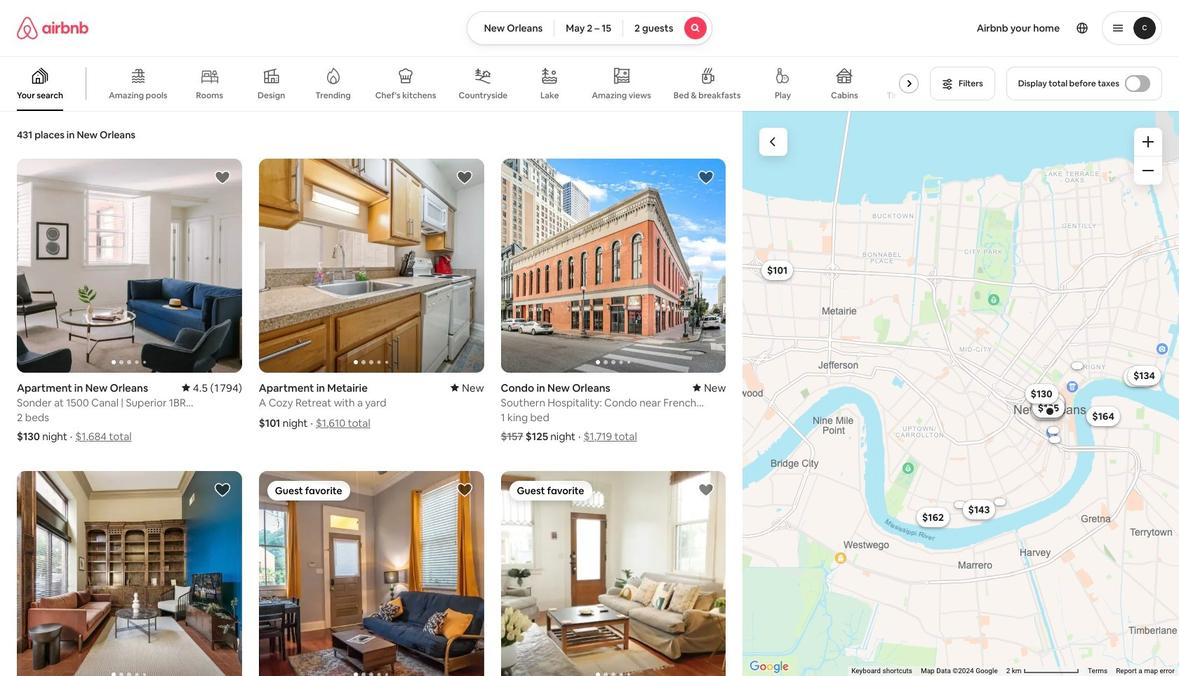 Task type: locate. For each thing, give the bounding box(es) containing it.
google image
[[747, 658, 793, 676]]

1 horizontal spatial add to wishlist: condo in new orleans image
[[698, 169, 715, 186]]

0 horizontal spatial add to wishlist: condo in new orleans image
[[214, 482, 231, 498]]

profile element
[[730, 0, 1163, 56]]

0 vertical spatial add to wishlist: condo in new orleans image
[[698, 169, 715, 186]]

add to wishlist: condo in new orleans image
[[698, 169, 715, 186], [214, 482, 231, 498]]

zoom in image
[[1143, 136, 1154, 147]]

the location you searched image
[[1045, 405, 1057, 416]]

group
[[0, 56, 932, 111], [17, 159, 242, 373], [259, 159, 484, 373], [501, 159, 726, 373], [17, 471, 242, 676], [259, 471, 484, 676], [501, 471, 726, 676]]

None search field
[[467, 11, 713, 45]]



Task type: describe. For each thing, give the bounding box(es) containing it.
add to wishlist: home in new orleans image
[[698, 482, 715, 498]]

add to wishlist: apartment in new orleans image
[[214, 169, 231, 186]]

add to wishlist: apartment in metairie image
[[456, 169, 473, 186]]

1 vertical spatial add to wishlist: condo in new orleans image
[[214, 482, 231, 498]]

add to wishlist: home in new orleans image
[[456, 482, 473, 498]]

google map
showing 23 stays. region
[[743, 111, 1180, 676]]

zoom out image
[[1143, 165, 1154, 176]]



Task type: vqa. For each thing, say whether or not it's contained in the screenshot.
the Google map
Showing 23 stays. region
yes



